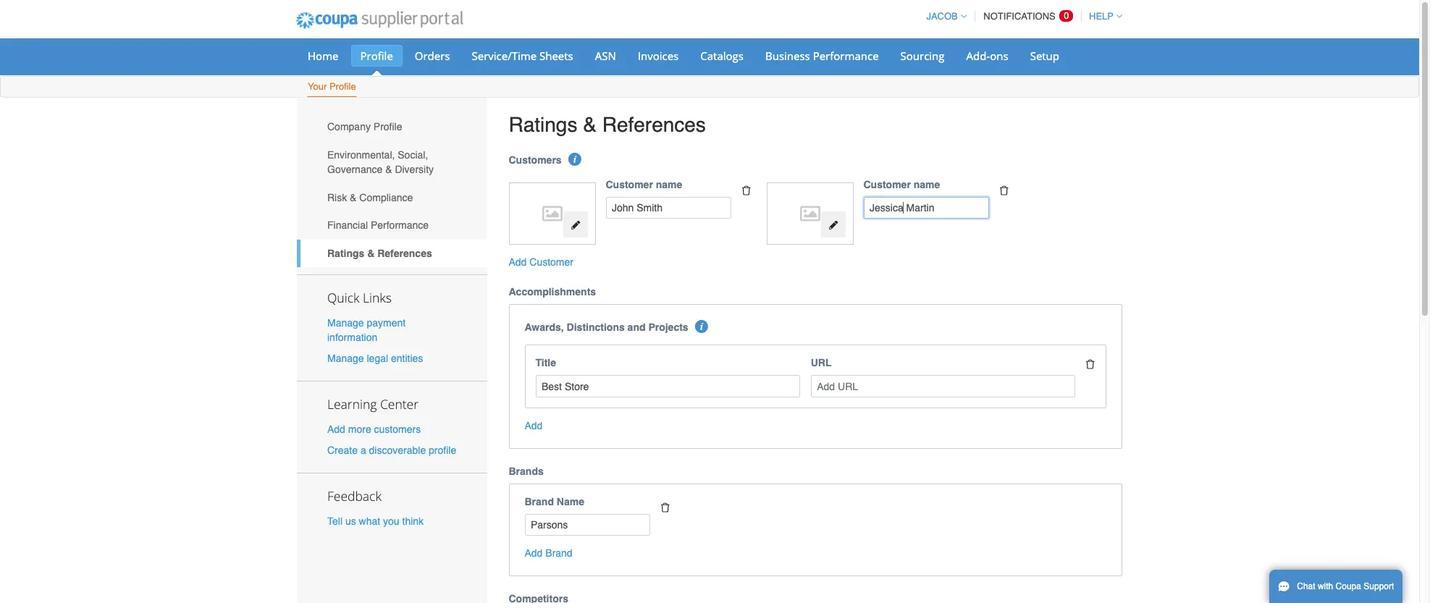 Task type: locate. For each thing, give the bounding box(es) containing it.
name up customer name text field
[[914, 179, 940, 190]]

0 horizontal spatial customer name
[[606, 179, 682, 190]]

profile
[[360, 49, 393, 63], [329, 81, 356, 92], [373, 121, 402, 133]]

1 horizontal spatial ratings
[[509, 113, 577, 136]]

ratings & references down financial performance
[[327, 248, 432, 259]]

navigation
[[920, 2, 1122, 30]]

create a discoverable profile link
[[327, 445, 456, 456]]

learning center
[[327, 395, 419, 413]]

jacob link
[[920, 11, 966, 22]]

profile right your
[[329, 81, 356, 92]]

performance right the business at the right
[[813, 49, 879, 63]]

you
[[383, 516, 399, 527]]

entities
[[391, 353, 423, 364]]

information
[[327, 331, 377, 343]]

setup
[[1030, 49, 1059, 63]]

customer up customer name text box
[[606, 179, 653, 190]]

compliance
[[359, 192, 413, 203]]

manage down information
[[327, 353, 364, 364]]

add more customers link
[[327, 424, 421, 435]]

0 horizontal spatial ratings
[[327, 248, 364, 259]]

add inside button
[[525, 548, 543, 559]]

add brand
[[525, 548, 573, 559]]

add down brand name
[[525, 548, 543, 559]]

change image image for customer name text field's logo
[[828, 220, 838, 230]]

0 vertical spatial additional information image
[[568, 152, 581, 166]]

social,
[[398, 149, 428, 161]]

1 name from the left
[[656, 179, 682, 190]]

0 horizontal spatial additional information image
[[568, 152, 581, 166]]

ratings & references down asn
[[509, 113, 706, 136]]

1 customer name from the left
[[606, 179, 682, 190]]

ratings
[[509, 113, 577, 136], [327, 248, 364, 259]]

customer name
[[606, 179, 682, 190], [863, 179, 940, 190]]

manage for manage legal entities
[[327, 353, 364, 364]]

sourcing link
[[891, 45, 954, 67]]

Brand Name text field
[[525, 514, 650, 536]]

1 vertical spatial ratings & references
[[327, 248, 432, 259]]

2 vertical spatial profile
[[373, 121, 402, 133]]

ratings down the financial
[[327, 248, 364, 259]]

references down "financial performance" 'link'
[[377, 248, 432, 259]]

2 manage from the top
[[327, 353, 364, 364]]

profile down coupa supplier portal image
[[360, 49, 393, 63]]

risk & compliance link
[[297, 183, 487, 211]]

catalogs link
[[691, 45, 753, 67]]

2 customer name from the left
[[863, 179, 940, 190]]

& down asn
[[583, 113, 597, 136]]

help link
[[1083, 11, 1122, 22]]

0 vertical spatial references
[[602, 113, 706, 136]]

references
[[602, 113, 706, 136], [377, 248, 432, 259]]

environmental, social, governance & diversity link
[[297, 141, 487, 183]]

performance inside 'link'
[[371, 220, 429, 231]]

profile for your profile
[[329, 81, 356, 92]]

0 horizontal spatial logo image
[[516, 190, 588, 238]]

0 vertical spatial profile
[[360, 49, 393, 63]]

add up brands
[[525, 420, 543, 432]]

what
[[359, 516, 380, 527]]

2 change image image from the left
[[828, 220, 838, 230]]

brand down brand name text box
[[545, 548, 573, 559]]

1 horizontal spatial name
[[914, 179, 940, 190]]

manage legal entities
[[327, 353, 423, 364]]

1 horizontal spatial customer name
[[863, 179, 940, 190]]

1 horizontal spatial logo image
[[774, 190, 846, 238]]

customer up accomplishments
[[530, 257, 573, 268]]

1 horizontal spatial customer
[[606, 179, 653, 190]]

chat with coupa support button
[[1269, 570, 1403, 603]]

profile up the environmental, social, governance & diversity link
[[373, 121, 402, 133]]

add up accomplishments
[[509, 257, 527, 268]]

1 horizontal spatial ratings & references
[[509, 113, 706, 136]]

2 horizontal spatial customer
[[863, 179, 911, 190]]

additional information image right projects
[[695, 320, 708, 333]]

manage up information
[[327, 317, 364, 328]]

add brand button
[[525, 546, 573, 561]]

references down invoices link
[[602, 113, 706, 136]]

and
[[628, 322, 646, 333]]

diversity
[[395, 164, 434, 175]]

notifications 0
[[984, 10, 1069, 22]]

awards, distinctions and projects
[[525, 322, 688, 333]]

brand left name
[[525, 496, 554, 508]]

1 vertical spatial references
[[377, 248, 432, 259]]

0 horizontal spatial name
[[656, 179, 682, 190]]

service/time sheets
[[472, 49, 573, 63]]

0 vertical spatial ratings
[[509, 113, 577, 136]]

catalogs
[[700, 49, 744, 63]]

performance down risk & compliance link at the left of page
[[371, 220, 429, 231]]

2 name from the left
[[914, 179, 940, 190]]

1 vertical spatial brand
[[545, 548, 573, 559]]

0 horizontal spatial ratings & references
[[327, 248, 432, 259]]

1 vertical spatial performance
[[371, 220, 429, 231]]

logo image
[[516, 190, 588, 238], [774, 190, 846, 238]]

customer name up customer name text field
[[863, 179, 940, 190]]

add up create
[[327, 424, 345, 435]]

performance for business performance
[[813, 49, 879, 63]]

manage for manage payment information
[[327, 317, 364, 328]]

coupa
[[1336, 581, 1361, 592]]

service/time
[[472, 49, 537, 63]]

feedback
[[327, 488, 382, 505]]

add-
[[966, 49, 990, 63]]

company profile
[[327, 121, 402, 133]]

1 vertical spatial manage
[[327, 353, 364, 364]]

1 horizontal spatial change image image
[[828, 220, 838, 230]]

legal
[[367, 353, 388, 364]]

environmental,
[[327, 149, 395, 161]]

additional information image right customers
[[568, 152, 581, 166]]

ratings up customers
[[509, 113, 577, 136]]

additional information image
[[568, 152, 581, 166], [695, 320, 708, 333]]

0 vertical spatial manage
[[327, 317, 364, 328]]

add
[[509, 257, 527, 268], [525, 420, 543, 432], [327, 424, 345, 435], [525, 548, 543, 559]]

1 logo image from the left
[[516, 190, 588, 238]]

1 vertical spatial profile
[[329, 81, 356, 92]]

2 logo image from the left
[[774, 190, 846, 238]]

accomplishments
[[509, 286, 596, 298]]

manage legal entities link
[[327, 353, 423, 364]]

manage payment information
[[327, 317, 406, 343]]

1 vertical spatial additional information image
[[695, 320, 708, 333]]

0 horizontal spatial customer
[[530, 257, 573, 268]]

1 change image image from the left
[[570, 220, 581, 230]]

customer name for customer name text field
[[863, 179, 940, 190]]

& left diversity
[[385, 164, 392, 175]]

customer name up customer name text box
[[606, 179, 682, 190]]

ratings & references link
[[297, 239, 487, 267]]

governance
[[327, 164, 383, 175]]

brands
[[509, 466, 544, 477]]

url
[[811, 357, 832, 369]]

tell
[[327, 516, 343, 527]]

performance
[[813, 49, 879, 63], [371, 220, 429, 231]]

business performance
[[765, 49, 879, 63]]

sheets
[[539, 49, 573, 63]]

name up customer name text box
[[656, 179, 682, 190]]

manage inside manage payment information
[[327, 317, 364, 328]]

change image image
[[570, 220, 581, 230], [828, 220, 838, 230]]

tell us what you think button
[[327, 514, 424, 529]]

0 horizontal spatial performance
[[371, 220, 429, 231]]

1 manage from the top
[[327, 317, 364, 328]]

create a discoverable profile
[[327, 445, 456, 456]]

1 horizontal spatial performance
[[813, 49, 879, 63]]

manage payment information link
[[327, 317, 406, 343]]

name
[[656, 179, 682, 190], [914, 179, 940, 190]]

orders
[[415, 49, 450, 63]]

customer for customer name text field
[[863, 179, 911, 190]]

us
[[345, 516, 356, 527]]

1 horizontal spatial additional information image
[[695, 320, 708, 333]]

brand inside button
[[545, 548, 573, 559]]

add inside button
[[509, 257, 527, 268]]

0 vertical spatial performance
[[813, 49, 879, 63]]

Customer name text field
[[863, 197, 989, 219]]

0 horizontal spatial change image image
[[570, 220, 581, 230]]

add-ons link
[[957, 45, 1018, 67]]

customer up customer name text field
[[863, 179, 911, 190]]

a
[[361, 445, 366, 456]]



Task type: vqa. For each thing, say whether or not it's contained in the screenshot.
Confirmations at the top of the page
no



Task type: describe. For each thing, give the bounding box(es) containing it.
customer name for customer name text box
[[606, 179, 682, 190]]

performance for financial performance
[[371, 220, 429, 231]]

navigation containing notifications 0
[[920, 2, 1122, 30]]

profile link
[[351, 45, 402, 67]]

think
[[402, 516, 424, 527]]

add for add brand
[[525, 548, 543, 559]]

home
[[308, 49, 339, 63]]

add for add customer
[[509, 257, 527, 268]]

financial performance link
[[297, 211, 487, 239]]

chat with coupa support
[[1297, 581, 1394, 592]]

& inside environmental, social, governance & diversity
[[385, 164, 392, 175]]

0 vertical spatial brand
[[525, 496, 554, 508]]

financial performance
[[327, 220, 429, 231]]

support
[[1364, 581, 1394, 592]]

asn
[[595, 49, 616, 63]]

& right 'risk'
[[350, 192, 357, 203]]

0 horizontal spatial references
[[377, 248, 432, 259]]

customers
[[374, 424, 421, 435]]

business
[[765, 49, 810, 63]]

tell us what you think
[[327, 516, 424, 527]]

profile
[[429, 445, 456, 456]]

Customer name text field
[[606, 197, 731, 219]]

distinctions
[[567, 322, 625, 333]]

1 vertical spatial ratings
[[327, 248, 364, 259]]

quick
[[327, 289, 359, 306]]

0
[[1064, 10, 1069, 21]]

& down financial performance
[[367, 248, 375, 259]]

help
[[1089, 11, 1114, 22]]

ons
[[990, 49, 1008, 63]]

environmental, social, governance & diversity
[[327, 149, 434, 175]]

add customer
[[509, 257, 573, 268]]

company profile link
[[297, 113, 487, 141]]

add more customers
[[327, 424, 421, 435]]

chat
[[1297, 581, 1315, 592]]

notifications
[[984, 11, 1056, 22]]

awards,
[[525, 322, 564, 333]]

projects
[[648, 322, 688, 333]]

customer for customer name text box
[[606, 179, 653, 190]]

discoverable
[[369, 445, 426, 456]]

asn link
[[586, 45, 625, 67]]

add-ons
[[966, 49, 1008, 63]]

with
[[1318, 581, 1333, 592]]

service/time sheets link
[[462, 45, 583, 67]]

profile for company profile
[[373, 121, 402, 133]]

URL text field
[[811, 375, 1075, 398]]

your profile link
[[307, 78, 357, 97]]

create
[[327, 445, 358, 456]]

your
[[308, 81, 327, 92]]

business performance link
[[756, 45, 888, 67]]

title
[[535, 357, 556, 369]]

0 vertical spatial ratings & references
[[509, 113, 706, 136]]

invoices
[[638, 49, 679, 63]]

your profile
[[308, 81, 356, 92]]

name for customer name text field
[[914, 179, 940, 190]]

risk & compliance
[[327, 192, 413, 203]]

financial
[[327, 220, 368, 231]]

jacob
[[926, 11, 958, 22]]

orders link
[[405, 45, 459, 67]]

name
[[557, 496, 584, 508]]

center
[[380, 395, 419, 413]]

home link
[[298, 45, 348, 67]]

learning
[[327, 395, 377, 413]]

company
[[327, 121, 371, 133]]

add button
[[525, 419, 543, 433]]

setup link
[[1021, 45, 1069, 67]]

Title text field
[[535, 375, 800, 398]]

logo image for customer name text box
[[516, 190, 588, 238]]

add customer button
[[509, 255, 573, 270]]

add for add more customers
[[327, 424, 345, 435]]

1 horizontal spatial references
[[602, 113, 706, 136]]

invoices link
[[628, 45, 688, 67]]

more
[[348, 424, 371, 435]]

quick links
[[327, 289, 392, 306]]

customer inside button
[[530, 257, 573, 268]]

additional information image for customers
[[568, 152, 581, 166]]

coupa supplier portal image
[[286, 2, 473, 38]]

risk
[[327, 192, 347, 203]]

links
[[363, 289, 392, 306]]

logo image for customer name text field
[[774, 190, 846, 238]]

add for add
[[525, 420, 543, 432]]

additional information image for awards, distinctions and projects
[[695, 320, 708, 333]]

name for customer name text box
[[656, 179, 682, 190]]

change image image for logo for customer name text box
[[570, 220, 581, 230]]

brand name
[[525, 496, 584, 508]]

payment
[[367, 317, 406, 328]]

sourcing
[[900, 49, 945, 63]]

customers
[[509, 154, 562, 166]]



